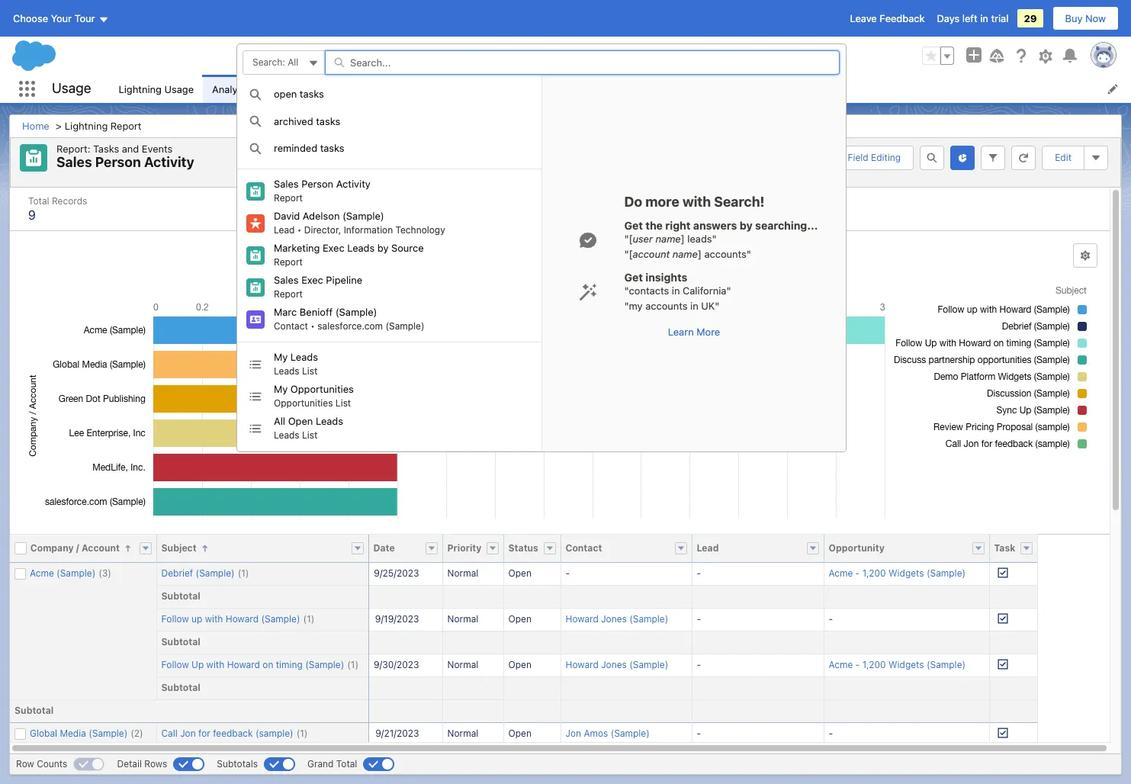 Task type: locate. For each thing, give the bounding box(es) containing it.
2 vertical spatial tasks
[[320, 142, 345, 154]]

•
[[297, 225, 302, 236], [311, 321, 315, 332]]

account
[[633, 248, 670, 260]]

in down insights
[[672, 285, 680, 297]]

your
[[51, 12, 72, 24]]

marketing exec leads by source option
[[237, 239, 542, 271]]

exec
[[323, 242, 345, 254], [302, 274, 323, 286]]

sales up marc
[[274, 274, 299, 286]]

list
[[109, 75, 1132, 103]]

text default image left '"my'
[[579, 283, 597, 302]]

4 text default image from the top
[[250, 422, 262, 435]]

list down open
[[302, 430, 318, 441]]

sales inside sales person activity report
[[274, 178, 299, 190]]

1 horizontal spatial ]
[[698, 248, 702, 260]]

1 sales from the top
[[274, 178, 299, 190]]

usage
[[52, 80, 91, 96], [164, 83, 194, 95]]

text default image inside my leads option
[[250, 358, 262, 370]]

usage left lightning
[[52, 80, 91, 96]]

contact image
[[246, 310, 265, 329]]

my leads leads list
[[274, 351, 318, 377]]

1 vertical spatial name
[[673, 248, 698, 260]]

sales inside sales exec pipeline report
[[274, 274, 299, 286]]

0 vertical spatial list
[[302, 366, 318, 377]]

• inside david adelson (sample) lead • director, information technology
[[297, 225, 302, 236]]

tasks up the reminded tasks
[[316, 115, 340, 127]]

tasks inside the 'reminded tasks' "option"
[[320, 142, 345, 154]]

opportunities
[[297, 83, 361, 95], [370, 83, 433, 95], [291, 383, 354, 395], [274, 398, 333, 409]]

29
[[1024, 12, 1037, 24]]

search...
[[419, 50, 460, 62]]

leads for open
[[316, 415, 343, 427]]

tasks inside open tasks option
[[300, 88, 324, 100]]

1 vertical spatial by
[[378, 242, 389, 254]]

0 vertical spatial report image
[[246, 182, 265, 200]]

analytics
[[212, 83, 254, 95]]

sales left person
[[274, 178, 299, 190]]

1 vertical spatial list
[[336, 398, 351, 409]]

get up user
[[625, 219, 643, 232]]

• right lead
[[297, 225, 302, 236]]

• for adelson
[[297, 225, 302, 236]]

0 horizontal spatial by
[[378, 242, 389, 254]]

1 vertical spatial "[
[[625, 248, 633, 260]]

leads down information at the left
[[347, 242, 375, 254]]

(sample) inside debrief (sample) link
[[500, 83, 542, 95]]

text default image inside the 'reminded tasks' "option"
[[250, 143, 262, 155]]

my inside list item
[[280, 83, 294, 95]]

leads up my opportunities opportunities list
[[274, 366, 300, 377]]

0 vertical spatial get
[[625, 219, 643, 232]]

text default image left *
[[250, 88, 262, 101]]

text default image left archived
[[250, 115, 262, 128]]

tasks
[[300, 88, 324, 100], [316, 115, 340, 127], [320, 142, 345, 154]]

sales
[[274, 178, 299, 190], [274, 274, 299, 286]]

usage right lightning
[[164, 83, 194, 95]]

list item containing *
[[263, 75, 447, 103]]

my inside my opportunities opportunities list
[[274, 383, 288, 395]]

(sample) up information at the left
[[343, 210, 384, 222]]

marketing exec leads by source report
[[274, 242, 424, 268]]

california"
[[683, 285, 731, 297]]

buy
[[1066, 12, 1083, 24]]

tasks right "open"
[[300, 88, 324, 100]]

1 vertical spatial in
[[672, 285, 680, 297]]

0 vertical spatial "[
[[625, 233, 633, 245]]

1 vertical spatial sales
[[274, 274, 299, 286]]

2 vertical spatial report image
[[246, 278, 265, 296]]

buy now
[[1066, 12, 1106, 24]]

debrief
[[463, 83, 498, 95]]

name down leads" on the top
[[673, 248, 698, 260]]

list for opportunities
[[336, 398, 351, 409]]

exec inside sales exec pipeline report
[[302, 274, 323, 286]]

group
[[923, 47, 955, 65]]

analytics link
[[203, 75, 263, 103]]

exec down director,
[[323, 242, 345, 254]]

list
[[302, 366, 318, 377], [336, 398, 351, 409], [302, 430, 318, 441]]

0 vertical spatial by
[[740, 219, 753, 232]]

report
[[274, 192, 303, 204], [274, 257, 303, 268], [274, 289, 303, 300]]

] down leads" on the top
[[698, 248, 702, 260]]

by inside marketing exec leads by source report
[[378, 242, 389, 254]]

get
[[625, 219, 643, 232], [625, 271, 643, 284]]

by
[[740, 219, 753, 232], [378, 242, 389, 254]]

(sample)
[[500, 83, 542, 95], [343, 210, 384, 222], [336, 306, 377, 318], [386, 321, 425, 332]]

text default image
[[250, 115, 262, 128], [579, 231, 597, 250], [579, 283, 597, 302], [250, 358, 262, 370]]

benioff
[[300, 306, 333, 318]]

search!
[[714, 194, 765, 210]]

lightning usage
[[119, 83, 194, 95]]

tasks inside archived tasks option
[[316, 115, 340, 127]]

marketing
[[274, 242, 320, 254]]

text default image inside my opportunities option
[[250, 390, 262, 403]]

exec inside marketing exec leads by source report
[[323, 242, 345, 254]]

answers
[[694, 219, 737, 232]]

1 vertical spatial report
[[274, 257, 303, 268]]

leads"
[[688, 233, 717, 245]]

adelson
[[303, 210, 340, 222]]

list containing lightning usage
[[109, 75, 1132, 103]]

0 vertical spatial tasks
[[300, 88, 324, 100]]

right
[[666, 219, 691, 232]]

my right *
[[280, 83, 294, 95]]

(sample) down search... button on the top of the page
[[500, 83, 542, 95]]

leads for exec
[[347, 242, 375, 254]]

text default image left the reminded
[[250, 143, 262, 155]]

in
[[981, 12, 989, 24], [672, 285, 680, 297], [691, 300, 699, 312]]

leads down contact
[[291, 351, 318, 363]]

report for person
[[274, 192, 303, 204]]

text default image left my opportunities opportunities list
[[250, 390, 262, 403]]

report image inside the marketing exec leads by source "option"
[[246, 246, 265, 264]]

activity
[[336, 178, 371, 190]]

sales for sales person activity
[[274, 178, 299, 190]]

1 vertical spatial exec
[[302, 274, 323, 286]]

Search... search field
[[325, 50, 840, 75]]

0 vertical spatial sales
[[274, 178, 299, 190]]

do
[[625, 194, 643, 210]]

report down marketing
[[274, 257, 303, 268]]

3 report image from the top
[[246, 278, 265, 296]]

leads right open
[[316, 415, 343, 427]]

reminded
[[274, 142, 318, 154]]

2 vertical spatial my
[[274, 383, 288, 395]]

1 vertical spatial ]
[[698, 248, 702, 260]]

lead
[[274, 225, 295, 236]]

archived tasks
[[274, 115, 340, 127]]

0 vertical spatial report
[[274, 192, 303, 204]]

text default image
[[250, 88, 262, 101], [250, 143, 262, 155], [250, 390, 262, 403], [250, 422, 262, 435]]

technology
[[396, 225, 445, 236]]

1 text default image from the top
[[250, 88, 262, 101]]

]
[[681, 233, 685, 245], [698, 248, 702, 260]]

"[ up account
[[625, 233, 633, 245]]

report up david
[[274, 192, 303, 204]]

2 report image from the top
[[246, 246, 265, 264]]

list for leads
[[302, 366, 318, 377]]

debrief (sample) link
[[447, 75, 551, 103]]

text default image for my leads
[[250, 358, 262, 370]]

"[
[[625, 233, 633, 245], [625, 248, 633, 260]]

list inside the all open leads leads list
[[302, 430, 318, 441]]

reminded tasks option
[[237, 135, 542, 162]]

0 vertical spatial my
[[280, 83, 294, 95]]

get insights "contacts in california" "my accounts in uk"
[[625, 271, 731, 312]]

get inside "get insights "contacts in california" "my accounts in uk""
[[625, 271, 643, 284]]

2 "[ from the top
[[625, 248, 633, 260]]

3 report from the top
[[274, 289, 303, 300]]

text default image for my opportunities option
[[250, 390, 262, 403]]

1 horizontal spatial usage
[[164, 83, 194, 95]]

report image inside 'sales exec pipeline' option
[[246, 278, 265, 296]]

1 horizontal spatial •
[[311, 321, 315, 332]]

get up "contacts
[[625, 271, 643, 284]]

in right left
[[981, 12, 989, 24]]

my opportunities opportunities list
[[274, 383, 354, 409]]

report inside sales exec pipeline report
[[274, 289, 303, 300]]

text default image left my leads leads list
[[250, 358, 262, 370]]

text default image inside open tasks option
[[250, 88, 262, 101]]

0 horizontal spatial ]
[[681, 233, 685, 245]]

None text field
[[243, 50, 326, 75]]

leads
[[347, 242, 375, 254], [291, 351, 318, 363], [274, 366, 300, 377], [316, 415, 343, 427], [274, 430, 300, 441]]

by inside get the right answers by searching... "[ user name ] leads" "[ account name ] accounts"
[[740, 219, 753, 232]]

1 horizontal spatial in
[[691, 300, 699, 312]]

my for opportunities
[[274, 383, 288, 395]]

my leads option
[[237, 348, 542, 380]]

2 sales from the top
[[274, 274, 299, 286]]

0 vertical spatial in
[[981, 12, 989, 24]]

archived tasks option
[[237, 108, 542, 135]]

tasks right the reminded
[[320, 142, 345, 154]]

list inside my opportunities opportunities list
[[336, 398, 351, 409]]

text default image left user
[[579, 231, 597, 250]]

report image up contact icon at the top of the page
[[246, 278, 265, 296]]

(sample) up salesforce.com
[[336, 306, 377, 318]]

text default image for get insights
[[579, 283, 597, 302]]

my down contact
[[274, 351, 288, 363]]

name down right
[[656, 233, 681, 245]]

my down my leads leads list
[[274, 383, 288, 395]]

1 report from the top
[[274, 192, 303, 204]]

2 report from the top
[[274, 257, 303, 268]]

0 horizontal spatial •
[[297, 225, 302, 236]]

list inside my leads leads list
[[302, 366, 318, 377]]

text default image left all
[[250, 422, 262, 435]]

text default image inside 'all open leads' option
[[250, 422, 262, 435]]

1 vertical spatial •
[[311, 321, 315, 332]]

sales exec pipeline option
[[237, 271, 542, 303]]

3 text default image from the top
[[250, 390, 262, 403]]

report up marc
[[274, 289, 303, 300]]

get inside get the right answers by searching... "[ user name ] leads" "[ account name ] accounts"
[[625, 219, 643, 232]]

list item
[[263, 75, 447, 103]]

tour
[[74, 12, 95, 24]]

report image up lead icon
[[246, 182, 265, 200]]

name
[[656, 233, 681, 245], [673, 248, 698, 260]]

1 report image from the top
[[246, 182, 265, 200]]

list up the all open leads leads list
[[336, 398, 351, 409]]

report image down lead icon
[[246, 246, 265, 264]]

"[ down user
[[625, 248, 633, 260]]

• down benioff
[[311, 321, 315, 332]]

|
[[363, 83, 367, 95]]

1 vertical spatial report image
[[246, 246, 265, 264]]

opportunities up open
[[274, 398, 333, 409]]

leads inside marketing exec leads by source report
[[347, 242, 375, 254]]

report image
[[246, 182, 265, 200], [246, 246, 265, 264], [246, 278, 265, 296]]

"contacts
[[625, 285, 669, 297]]

1 vertical spatial tasks
[[316, 115, 340, 127]]

by down information at the left
[[378, 242, 389, 254]]

my inside my leads leads list
[[274, 351, 288, 363]]

0 vertical spatial exec
[[323, 242, 345, 254]]

source
[[392, 242, 424, 254]]

] down right
[[681, 233, 685, 245]]

1 get from the top
[[625, 219, 643, 232]]

2 vertical spatial report
[[274, 289, 303, 300]]

sales exec pipeline report
[[274, 274, 363, 300]]

2 get from the top
[[625, 271, 643, 284]]

information
[[344, 225, 393, 236]]

• inside marc benioff (sample) contact • salesforce.com (sample)
[[311, 321, 315, 332]]

list up my opportunities opportunities list
[[302, 366, 318, 377]]

in left 'uk"'
[[691, 300, 699, 312]]

1 vertical spatial my
[[274, 351, 288, 363]]

by down search!
[[740, 219, 753, 232]]

0 vertical spatial •
[[297, 225, 302, 236]]

exec for marketing
[[323, 242, 345, 254]]

exec left pipeline
[[302, 274, 323, 286]]

search... button
[[390, 43, 695, 68]]

my
[[280, 83, 294, 95], [274, 351, 288, 363], [274, 383, 288, 395]]

0 vertical spatial ]
[[681, 233, 685, 245]]

accounts"
[[705, 248, 752, 260]]

leave feedback
[[850, 12, 925, 24]]

1 vertical spatial get
[[625, 271, 643, 284]]

report image for marketing exec leads by source
[[246, 246, 265, 264]]

report image inside sales person activity option
[[246, 182, 265, 200]]

opportunities down my leads leads list
[[291, 383, 354, 395]]

searching...
[[756, 219, 818, 232]]

insights
[[646, 271, 688, 284]]

report inside sales person activity report
[[274, 192, 303, 204]]

1 horizontal spatial by
[[740, 219, 753, 232]]

more
[[646, 194, 680, 210]]

marc benioff (sample) contact • salesforce.com (sample)
[[274, 306, 425, 332]]

2 text default image from the top
[[250, 143, 262, 155]]

2 vertical spatial list
[[302, 430, 318, 441]]



Task type: vqa. For each thing, say whether or not it's contained in the screenshot.
text default image inside 'open tasks' option
yes



Task type: describe. For each thing, give the bounding box(es) containing it.
text default image for get the right answers by searching...
[[579, 231, 597, 250]]

choose your tour
[[13, 12, 95, 24]]

david adelson (sample) option
[[237, 207, 542, 239]]

all open leads leads list
[[274, 415, 343, 441]]

get for get insights
[[625, 271, 643, 284]]

debrief (sample) list item
[[447, 75, 586, 103]]

leads down all
[[274, 430, 300, 441]]

leads for leads
[[274, 366, 300, 377]]

* my opportunities | opportunities
[[273, 83, 433, 95]]

0 vertical spatial name
[[656, 233, 681, 245]]

salesforce.com
[[318, 321, 383, 332]]

text default image inside archived tasks option
[[250, 115, 262, 128]]

2 horizontal spatial in
[[981, 12, 989, 24]]

tasks for archived tasks
[[316, 115, 340, 127]]

marc benioff (sample) option
[[237, 303, 542, 335]]

open tasks
[[274, 88, 324, 100]]

user
[[633, 233, 653, 245]]

text default image for the 'reminded tasks' "option"
[[250, 143, 262, 155]]

reminded tasks
[[274, 142, 345, 154]]

uk"
[[702, 300, 720, 312]]

tasks for reminded tasks
[[320, 142, 345, 154]]

person
[[302, 178, 334, 190]]

all open leads option
[[237, 412, 542, 444]]

report inside marketing exec leads by source report
[[274, 257, 303, 268]]

0 horizontal spatial usage
[[52, 80, 91, 96]]

get for get the right answers by searching...
[[625, 219, 643, 232]]

the
[[646, 219, 663, 232]]

open
[[288, 415, 313, 427]]

get the right answers by searching... "[ user name ] leads" "[ account name ] accounts"
[[625, 219, 818, 260]]

all
[[274, 415, 285, 427]]

trial
[[992, 12, 1009, 24]]

(sample) up my leads option
[[386, 321, 425, 332]]

lightning usage link
[[109, 75, 203, 103]]

opportunities up archived tasks option
[[370, 83, 433, 95]]

sales person activity option
[[237, 175, 542, 207]]

report image for sales person activity
[[246, 182, 265, 200]]

left
[[963, 12, 978, 24]]

(sample) inside david adelson (sample) lead • director, information technology
[[343, 210, 384, 222]]

lead image
[[246, 214, 265, 232]]

text default image for open tasks option
[[250, 88, 262, 101]]

archived
[[274, 115, 313, 127]]

days left in trial
[[937, 12, 1009, 24]]

director,
[[304, 225, 341, 236]]

leave feedback link
[[850, 12, 925, 24]]

sales for sales exec pipeline
[[274, 274, 299, 286]]

now
[[1086, 12, 1106, 24]]

david
[[274, 210, 300, 222]]

report image for sales exec pipeline
[[246, 278, 265, 296]]

do more with search!
[[625, 194, 765, 210]]

usage inside lightning usage link
[[164, 83, 194, 95]]

"my
[[625, 300, 643, 312]]

exec for sales
[[302, 274, 323, 286]]

suggestions list box
[[237, 81, 542, 451]]

days
[[937, 12, 960, 24]]

buy now button
[[1053, 6, 1119, 31]]

contact
[[274, 321, 308, 332]]

0 horizontal spatial in
[[672, 285, 680, 297]]

feedback
[[880, 12, 925, 24]]

debrief (sample)
[[463, 83, 542, 95]]

pipeline
[[326, 274, 363, 286]]

tasks for open tasks
[[300, 88, 324, 100]]

choose your tour button
[[12, 6, 110, 31]]

open
[[274, 88, 297, 100]]

leave
[[850, 12, 877, 24]]

my for leads
[[274, 351, 288, 363]]

opportunities left |
[[297, 83, 361, 95]]

• for benioff
[[311, 321, 315, 332]]

text default image for 'all open leads' option
[[250, 422, 262, 435]]

choose
[[13, 12, 48, 24]]

open tasks option
[[237, 81, 542, 108]]

2 vertical spatial in
[[691, 300, 699, 312]]

lightning
[[119, 83, 162, 95]]

sales person activity report
[[274, 178, 371, 204]]

marc
[[274, 306, 297, 318]]

1 "[ from the top
[[625, 233, 633, 245]]

accounts
[[646, 300, 688, 312]]

david adelson (sample) lead • director, information technology
[[274, 210, 445, 236]]

report for exec
[[274, 289, 303, 300]]

my opportunities option
[[237, 380, 542, 412]]

*
[[273, 83, 277, 95]]

with
[[683, 194, 711, 210]]



